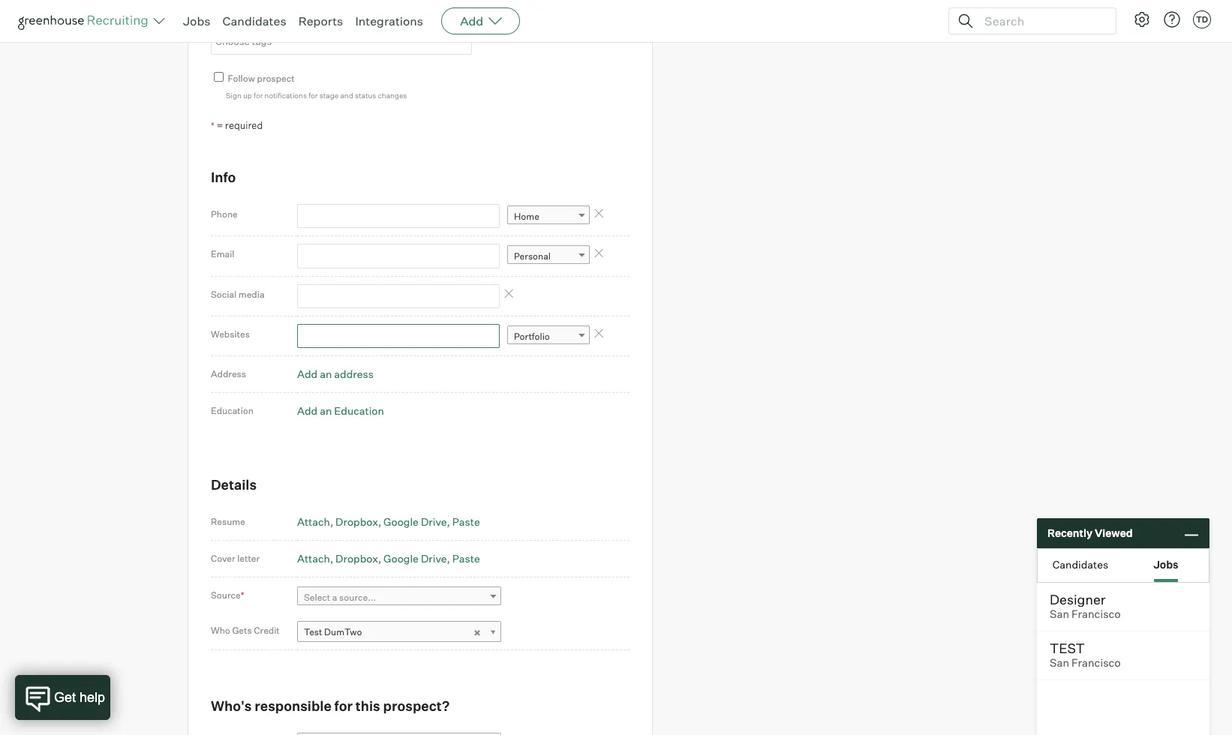 Task type: vqa. For each thing, say whether or not it's contained in the screenshot.
Pick
no



Task type: locate. For each thing, give the bounding box(es) containing it.
1 vertical spatial paste
[[452, 552, 480, 565]]

prospect?
[[383, 698, 450, 715]]

1 vertical spatial dropbox
[[336, 552, 378, 565]]

tab list
[[1038, 549, 1209, 582]]

francisco
[[1072, 608, 1121, 622], [1072, 657, 1121, 670]]

td
[[1196, 14, 1209, 25]]

1 horizontal spatial for
[[309, 91, 318, 100]]

phone
[[211, 209, 238, 220]]

home
[[514, 211, 540, 222]]

info
[[211, 169, 236, 186]]

0 vertical spatial paste
[[452, 516, 480, 528]]

2 google from the top
[[384, 552, 419, 565]]

resume
[[211, 516, 245, 528]]

who
[[211, 625, 230, 637]]

personal
[[514, 251, 551, 262]]

an left address
[[320, 368, 332, 381]]

1 attach dropbox google drive paste from the top
[[297, 516, 480, 528]]

attach for resume
[[297, 516, 330, 528]]

0 vertical spatial add
[[460, 14, 484, 29]]

2 paste from the top
[[452, 552, 480, 565]]

add inside popup button
[[460, 14, 484, 29]]

add an address link
[[297, 368, 374, 381]]

2 francisco from the top
[[1072, 657, 1121, 670]]

paste link
[[452, 516, 480, 528], [452, 552, 480, 565]]

paste link for cover letter
[[452, 552, 480, 565]]

2 an from the top
[[320, 405, 332, 418]]

1 vertical spatial attach link
[[297, 552, 333, 565]]

1 an from the top
[[320, 368, 332, 381]]

francisco inside designer san francisco
[[1072, 608, 1121, 622]]

1 vertical spatial *
[[241, 590, 244, 601]]

francisco up test san francisco
[[1072, 608, 1121, 622]]

1 vertical spatial candidates
[[1053, 558, 1109, 571]]

1 vertical spatial add
[[297, 368, 318, 381]]

1 google from the top
[[384, 516, 419, 528]]

drive
[[421, 516, 447, 528], [421, 552, 447, 565]]

1 san from the top
[[1050, 608, 1070, 622]]

reports link
[[298, 14, 343, 29]]

1 vertical spatial paste link
[[452, 552, 480, 565]]

san up test
[[1050, 608, 1070, 622]]

dropbox for cover letter
[[336, 552, 378, 565]]

1 vertical spatial attach dropbox google drive paste
[[297, 552, 480, 565]]

paste
[[452, 516, 480, 528], [452, 552, 480, 565]]

td button
[[1191, 8, 1215, 32]]

0 horizontal spatial for
[[254, 91, 263, 100]]

san
[[1050, 608, 1070, 622], [1050, 657, 1070, 670]]

an for education
[[320, 405, 332, 418]]

0 vertical spatial dropbox link
[[336, 516, 381, 528]]

2 san from the top
[[1050, 657, 1070, 670]]

an
[[320, 368, 332, 381], [320, 405, 332, 418]]

francisco down designer san francisco
[[1072, 657, 1121, 670]]

dropbox
[[336, 516, 378, 528], [336, 552, 378, 565]]

2 paste link from the top
[[452, 552, 480, 565]]

media
[[239, 289, 265, 300]]

* inside * = required
[[211, 120, 215, 131]]

2 attach link from the top
[[297, 552, 333, 565]]

jobs link
[[183, 14, 211, 29]]

2 dropbox link from the top
[[336, 552, 381, 565]]

attach
[[297, 516, 330, 528], [297, 552, 330, 565]]

0 vertical spatial drive
[[421, 516, 447, 528]]

attach dropbox google drive paste for cover letter
[[297, 552, 480, 565]]

prospect
[[257, 73, 295, 84]]

1 paste from the top
[[452, 516, 480, 528]]

0 vertical spatial san
[[1050, 608, 1070, 622]]

0 vertical spatial francisco
[[1072, 608, 1121, 622]]

paste for resume
[[452, 516, 480, 528]]

who gets credit
[[211, 625, 280, 637]]

0 vertical spatial attach link
[[297, 516, 333, 528]]

0 vertical spatial candidates
[[223, 14, 286, 29]]

2 horizontal spatial for
[[334, 698, 353, 715]]

1 vertical spatial attach
[[297, 552, 330, 565]]

an for address
[[320, 368, 332, 381]]

1 vertical spatial google
[[384, 552, 419, 565]]

None text field
[[297, 204, 500, 228], [297, 324, 500, 349], [297, 204, 500, 228], [297, 324, 500, 349]]

home link
[[507, 206, 590, 228]]

1 vertical spatial san
[[1050, 657, 1070, 670]]

status
[[355, 91, 376, 100]]

gets
[[232, 625, 252, 637]]

integrations link
[[355, 14, 423, 29]]

candidates down recently viewed
[[1053, 558, 1109, 571]]

* up gets
[[241, 590, 244, 601]]

0 horizontal spatial jobs
[[183, 14, 211, 29]]

0 vertical spatial google drive link
[[384, 516, 450, 528]]

an down add an address
[[320, 405, 332, 418]]

google drive link for cover letter
[[384, 552, 450, 565]]

* left =
[[211, 120, 215, 131]]

jobs
[[183, 14, 211, 29], [1154, 558, 1179, 571]]

san inside test san francisco
[[1050, 657, 1070, 670]]

address
[[211, 369, 246, 380]]

education
[[334, 405, 384, 418], [211, 406, 254, 417]]

0 vertical spatial google
[[384, 516, 419, 528]]

francisco for test
[[1072, 657, 1121, 670]]

candidates
[[223, 14, 286, 29], [1053, 558, 1109, 571]]

for right "up"
[[254, 91, 263, 100]]

1 attach link from the top
[[297, 516, 333, 528]]

1 attach from the top
[[297, 516, 330, 528]]

1 paste link from the top
[[452, 516, 480, 528]]

0 vertical spatial an
[[320, 368, 332, 381]]

reports
[[298, 14, 343, 29]]

stage
[[320, 91, 339, 100]]

1 horizontal spatial candidates
[[1053, 558, 1109, 571]]

add
[[460, 14, 484, 29], [297, 368, 318, 381], [297, 405, 318, 418]]

designer san francisco
[[1050, 591, 1121, 622]]

dropbox link for resume
[[336, 516, 381, 528]]

portfolio link
[[507, 326, 590, 348]]

0 horizontal spatial education
[[211, 406, 254, 417]]

a
[[332, 592, 337, 604]]

letter
[[237, 553, 260, 564]]

up
[[243, 91, 252, 100]]

google
[[384, 516, 419, 528], [384, 552, 419, 565]]

td button
[[1194, 11, 1212, 29]]

select
[[304, 592, 330, 604]]

1 google drive link from the top
[[384, 516, 450, 528]]

paste for cover letter
[[452, 552, 480, 565]]

1 horizontal spatial *
[[241, 590, 244, 601]]

0 vertical spatial jobs
[[183, 14, 211, 29]]

dumtwo
[[324, 627, 362, 638]]

2 attach from the top
[[297, 552, 330, 565]]

0 vertical spatial paste link
[[452, 516, 480, 528]]

drive for cover letter
[[421, 552, 447, 565]]

None text field
[[212, 29, 468, 53], [297, 244, 500, 268], [297, 284, 500, 309], [212, 29, 468, 53], [297, 244, 500, 268], [297, 284, 500, 309]]

2 attach dropbox google drive paste from the top
[[297, 552, 480, 565]]

1 vertical spatial drive
[[421, 552, 447, 565]]

1 vertical spatial francisco
[[1072, 657, 1121, 670]]

test dumtwo link
[[297, 621, 501, 643]]

francisco inside test san francisco
[[1072, 657, 1121, 670]]

attach link for cover letter
[[297, 552, 333, 565]]

for left this
[[334, 698, 353, 715]]

add for add an education
[[297, 405, 318, 418]]

add for add an address
[[297, 368, 318, 381]]

1 vertical spatial an
[[320, 405, 332, 418]]

1 dropbox link from the top
[[336, 516, 381, 528]]

for left stage
[[309, 91, 318, 100]]

1 vertical spatial jobs
[[1154, 558, 1179, 571]]

sign
[[226, 91, 242, 100]]

dropbox for resume
[[336, 516, 378, 528]]

1 francisco from the top
[[1072, 608, 1121, 622]]

recently
[[1048, 527, 1093, 540]]

attach link
[[297, 516, 333, 528], [297, 552, 333, 565]]

paste link for resume
[[452, 516, 480, 528]]

1 horizontal spatial education
[[334, 405, 384, 418]]

2 dropbox from the top
[[336, 552, 378, 565]]

san inside designer san francisco
[[1050, 608, 1070, 622]]

1 vertical spatial dropbox link
[[336, 552, 381, 565]]

san down designer san francisco
[[1050, 657, 1070, 670]]

add an address
[[297, 368, 374, 381]]

1 vertical spatial google drive link
[[384, 552, 450, 565]]

2 drive from the top
[[421, 552, 447, 565]]

0 vertical spatial *
[[211, 120, 215, 131]]

*
[[211, 120, 215, 131], [241, 590, 244, 601]]

2 google drive link from the top
[[384, 552, 450, 565]]

add an education link
[[297, 405, 384, 418]]

0 vertical spatial attach dropbox google drive paste
[[297, 516, 480, 528]]

attach dropbox google drive paste
[[297, 516, 480, 528], [297, 552, 480, 565]]

1 dropbox from the top
[[336, 516, 378, 528]]

google drive link
[[384, 516, 450, 528], [384, 552, 450, 565]]

dropbox link
[[336, 516, 381, 528], [336, 552, 381, 565]]

candidates right jobs link
[[223, 14, 286, 29]]

0 vertical spatial attach
[[297, 516, 330, 528]]

2 vertical spatial add
[[297, 405, 318, 418]]

1 drive from the top
[[421, 516, 447, 528]]

0 vertical spatial dropbox
[[336, 516, 378, 528]]

attach dropbox google drive paste for resume
[[297, 516, 480, 528]]

for
[[254, 91, 263, 100], [309, 91, 318, 100], [334, 698, 353, 715]]

social
[[211, 289, 237, 300]]

0 horizontal spatial *
[[211, 120, 215, 131]]



Task type: describe. For each thing, give the bounding box(es) containing it.
cover
[[211, 553, 235, 564]]

follow prospect
[[228, 73, 295, 84]]

for for responsible
[[334, 698, 353, 715]]

test dumtwo
[[304, 627, 362, 638]]

address
[[334, 368, 374, 381]]

candidates link
[[223, 14, 286, 29]]

add an education
[[297, 405, 384, 418]]

0 horizontal spatial candidates
[[223, 14, 286, 29]]

for for up
[[254, 91, 263, 100]]

email
[[211, 249, 235, 260]]

select a source...
[[304, 592, 376, 604]]

drive for resume
[[421, 516, 447, 528]]

personal link
[[507, 246, 590, 268]]

google for cover letter
[[384, 552, 419, 565]]

source...
[[339, 592, 376, 604]]

source *
[[211, 590, 244, 601]]

dropbox link for cover letter
[[336, 552, 381, 565]]

changes
[[378, 91, 407, 100]]

1 horizontal spatial jobs
[[1154, 558, 1179, 571]]

social media
[[211, 289, 265, 300]]

details
[[211, 477, 257, 493]]

* = required
[[211, 119, 263, 131]]

source
[[211, 590, 241, 601]]

integrations
[[355, 14, 423, 29]]

this
[[356, 698, 380, 715]]

follow
[[228, 73, 255, 84]]

viewed
[[1095, 527, 1133, 540]]

candidate
[[211, 12, 254, 23]]

google for resume
[[384, 516, 419, 528]]

test
[[1050, 640, 1085, 657]]

francisco for designer
[[1072, 608, 1121, 622]]

who's responsible for this prospect?
[[211, 698, 450, 715]]

notifications
[[265, 91, 307, 100]]

recently viewed
[[1048, 527, 1133, 540]]

candidate tags
[[211, 12, 277, 23]]

credit
[[254, 625, 280, 637]]

google drive link for resume
[[384, 516, 450, 528]]

add for add
[[460, 14, 484, 29]]

select a source... link
[[297, 587, 501, 609]]

Follow prospect checkbox
[[214, 72, 224, 82]]

sign up for notifications for stage and status changes
[[226, 91, 407, 100]]

websites
[[211, 329, 250, 340]]

configure image
[[1133, 11, 1151, 29]]

greenhouse recruiting image
[[18, 12, 153, 30]]

and
[[340, 91, 353, 100]]

Search text field
[[981, 10, 1103, 32]]

cover letter
[[211, 553, 260, 564]]

=
[[217, 119, 223, 131]]

attach link for resume
[[297, 516, 333, 528]]

san for designer
[[1050, 608, 1070, 622]]

tags
[[256, 12, 277, 23]]

responsible
[[255, 698, 332, 715]]

add button
[[441, 8, 520, 35]]

test
[[304, 627, 322, 638]]

who's
[[211, 698, 252, 715]]

attach for cover letter
[[297, 552, 330, 565]]

tab list containing candidates
[[1038, 549, 1209, 582]]

san for test
[[1050, 657, 1070, 670]]

test san francisco
[[1050, 640, 1121, 670]]

portfolio
[[514, 331, 550, 342]]

required
[[225, 119, 263, 131]]

designer
[[1050, 591, 1106, 608]]



